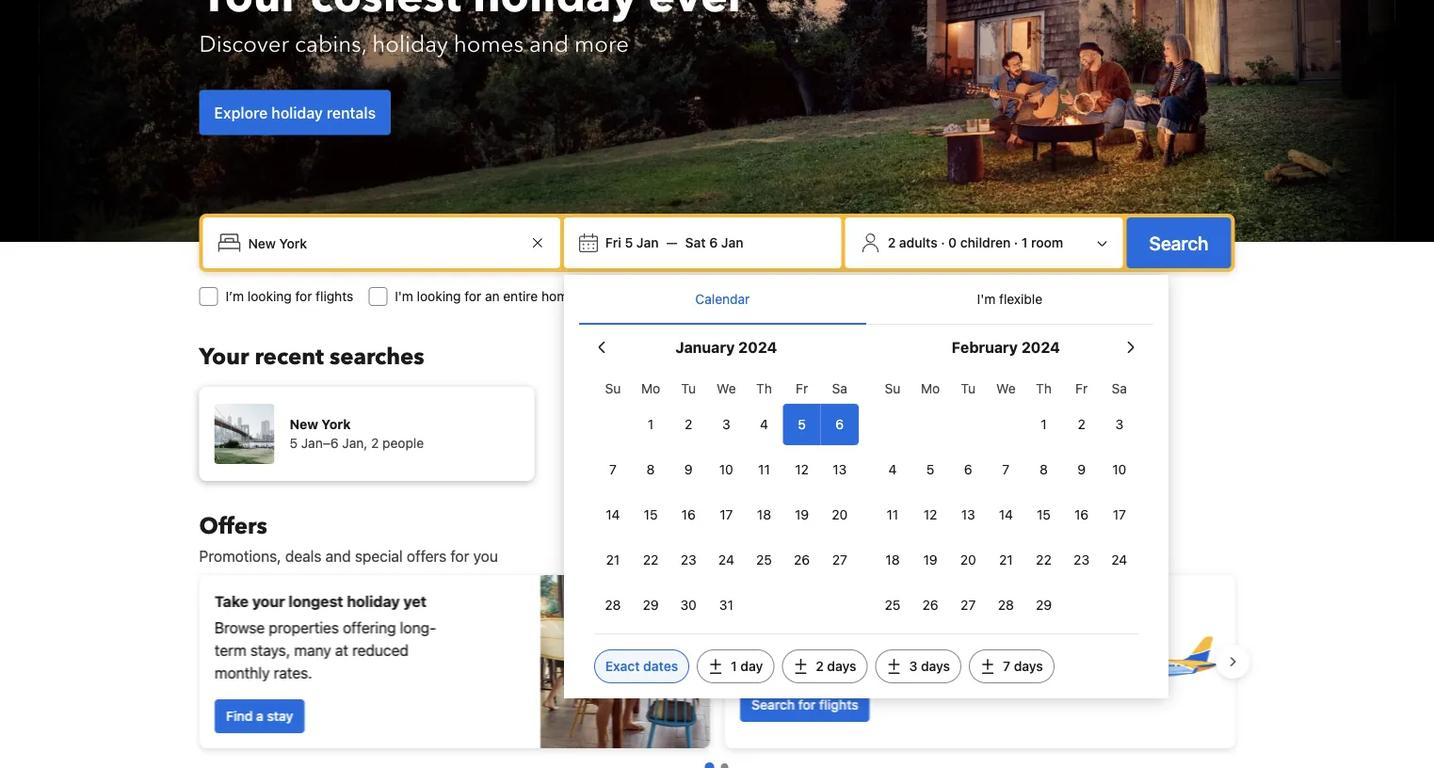 Task type: vqa. For each thing, say whether or not it's contained in the screenshot.


Task type: locate. For each thing, give the bounding box(es) containing it.
12 inside checkbox
[[924, 507, 937, 523]]

i'm left flexible
[[977, 291, 996, 307]]

2 horizontal spatial 6
[[964, 462, 973, 478]]

19 January 2024 checkbox
[[783, 494, 821, 536]]

su up 7 january 2024 checkbox
[[605, 381, 621, 397]]

1 vertical spatial 13
[[961, 507, 975, 523]]

i'm down where are you going? field
[[395, 289, 413, 304]]

12
[[795, 462, 809, 478], [924, 507, 937, 523]]

1 horizontal spatial flights
[[819, 697, 858, 713]]

1 horizontal spatial 8
[[1040, 462, 1048, 478]]

1 vertical spatial 4
[[889, 462, 897, 478]]

1 horizontal spatial mo
[[921, 381, 940, 397]]

1 vertical spatial 6
[[836, 417, 844, 432]]

26 right 25 january 2024 checkbox
[[794, 552, 810, 568]]

13
[[833, 462, 847, 478], [961, 507, 975, 523]]

su up 4 february 2024 checkbox
[[885, 381, 901, 397]]

7 right 6 february 2024 option
[[1003, 462, 1010, 478]]

mo up 1 january 2024 checkbox
[[641, 381, 660, 397]]

1 10 from the left
[[719, 462, 734, 478]]

1 horizontal spatial looking
[[417, 289, 461, 304]]

2 21 from the left
[[999, 552, 1013, 568]]

3 inside checkbox
[[722, 417, 731, 432]]

20 January 2024 checkbox
[[821, 494, 859, 536]]

calendar
[[695, 291, 750, 307]]

january
[[676, 339, 735, 356]]

4 inside checkbox
[[760, 417, 768, 432]]

1 horizontal spatial 9
[[1078, 462, 1086, 478]]

14 January 2024 checkbox
[[594, 494, 632, 536]]

0 horizontal spatial fr
[[796, 381, 808, 397]]

0 horizontal spatial 26
[[794, 552, 810, 568]]

14 inside option
[[606, 507, 620, 523]]

22 January 2024 checkbox
[[632, 540, 670, 581]]

12 inside option
[[795, 462, 809, 478]]

14 left 15 february 2024 checkbox
[[999, 507, 1013, 523]]

th
[[756, 381, 772, 397], [1036, 381, 1052, 397]]

13 for 13 february 2024 option
[[961, 507, 975, 523]]

1 24 from the left
[[719, 552, 734, 568]]

1 inside "button"
[[1022, 235, 1028, 251]]

flights down 2 days
[[819, 697, 858, 713]]

tab list
[[579, 275, 1154, 326]]

i'm looking for flights
[[226, 289, 353, 304]]

1 horizontal spatial 28
[[998, 598, 1014, 613]]

20 inside option
[[960, 552, 976, 568]]

15 for 15 february 2024 checkbox
[[1037, 507, 1051, 523]]

22
[[643, 552, 659, 568], [1036, 552, 1052, 568]]

flights down 27 option
[[962, 631, 1004, 648]]

6 February 2024 checkbox
[[949, 449, 987, 491]]

2 15 from the left
[[1037, 507, 1051, 523]]

0 horizontal spatial jan
[[637, 235, 659, 251]]

1 left the day
[[731, 659, 737, 674]]

days down with
[[1014, 659, 1043, 674]]

0 horizontal spatial 17
[[720, 507, 733, 523]]

th for january 2024
[[756, 381, 772, 397]]

1 su from the left
[[605, 381, 621, 397]]

looking left the an
[[417, 289, 461, 304]]

22 February 2024 checkbox
[[1025, 540, 1063, 581]]

1 9 from the left
[[685, 462, 693, 478]]

for down flexibility
[[798, 697, 816, 713]]

stays,
[[250, 642, 290, 660]]

search
[[1150, 232, 1209, 254], [751, 697, 795, 713]]

4 for 4 february 2024 checkbox
[[889, 462, 897, 478]]

22 inside 22 "checkbox"
[[643, 552, 659, 568]]

4 for 4 january 2024 checkbox
[[760, 417, 768, 432]]

term
[[214, 642, 246, 660]]

tu up 2 january 2024 option
[[681, 381, 696, 397]]

28 for 28 february 2024 option
[[998, 598, 1014, 613]]

8 left 9 option at the left bottom of the page
[[647, 462, 655, 478]]

20 for "20" checkbox
[[832, 507, 848, 523]]

2 right 1 checkbox
[[1078, 417, 1086, 432]]

15 right the 14 january 2024 option
[[644, 507, 658, 523]]

23 January 2024 checkbox
[[670, 540, 708, 581]]

8
[[647, 462, 655, 478], [1040, 462, 1048, 478]]

0 vertical spatial search
[[1150, 232, 1209, 254]]

23 inside checkbox
[[1074, 552, 1090, 568]]

sa
[[832, 381, 848, 397], [1112, 381, 1127, 397]]

11 February 2024 checkbox
[[874, 494, 912, 536]]

1 horizontal spatial ·
[[1014, 235, 1018, 251]]

1 vertical spatial search
[[751, 697, 795, 713]]

1 mo from the left
[[641, 381, 660, 397]]

region
[[184, 568, 1250, 756]]

flights inside "fly away to your dream holiday get inspired, compare and book flights with more flexibility"
[[962, 631, 1004, 648]]

more inside "fly away to your dream holiday get inspired, compare and book flights with more flexibility"
[[740, 653, 775, 671]]

sat 6 jan button
[[678, 226, 751, 260]]

1 vertical spatial 19
[[923, 552, 938, 568]]

5 inside "checkbox"
[[798, 417, 806, 432]]

· left "0"
[[941, 235, 945, 251]]

1 tu from the left
[[681, 381, 696, 397]]

2 th from the left
[[1036, 381, 1052, 397]]

0 vertical spatial 13
[[833, 462, 847, 478]]

17 inside "option"
[[1113, 507, 1126, 523]]

26 up book
[[923, 598, 939, 613]]

1 29 from the left
[[643, 598, 659, 613]]

16 left 17 option in the bottom of the page
[[682, 507, 696, 523]]

22 right 21 february 2024 checkbox
[[1036, 552, 1052, 568]]

for for an
[[465, 289, 481, 304]]

2 10 from the left
[[1113, 462, 1127, 478]]

5 January 2024 checkbox
[[783, 404, 821, 445]]

1 horizontal spatial search
[[1150, 232, 1209, 254]]

0 horizontal spatial 10
[[719, 462, 734, 478]]

for up your recent searches
[[295, 289, 312, 304]]

you
[[473, 548, 498, 566]]

2 horizontal spatial days
[[1014, 659, 1043, 674]]

10 for 10 checkbox
[[719, 462, 734, 478]]

5 right 4 february 2024 checkbox
[[927, 462, 935, 478]]

2024
[[739, 339, 777, 356], [1022, 339, 1060, 356]]

6 January 2024 checkbox
[[821, 404, 859, 445]]

for inside region
[[798, 697, 816, 713]]

1 horizontal spatial 13
[[961, 507, 975, 523]]

15 inside checkbox
[[644, 507, 658, 523]]

29 inside option
[[1036, 598, 1052, 613]]

0 horizontal spatial 9
[[685, 462, 693, 478]]

27 left 28 february 2024 option
[[961, 598, 976, 613]]

24 February 2024 checkbox
[[1101, 540, 1139, 581]]

17 January 2024 checkbox
[[708, 494, 745, 536]]

29 left 30
[[643, 598, 659, 613]]

14 February 2024 checkbox
[[987, 494, 1025, 536]]

20 right 19 january 2024 checkbox on the right bottom
[[832, 507, 848, 523]]

2 9 from the left
[[1078, 462, 1086, 478]]

4 inside checkbox
[[889, 462, 897, 478]]

12 January 2024 checkbox
[[783, 449, 821, 491]]

1 looking from the left
[[248, 289, 292, 304]]

find a stay
[[226, 709, 293, 724]]

1 horizontal spatial 4
[[889, 462, 897, 478]]

0 horizontal spatial your
[[252, 593, 285, 611]]

7 inside checkbox
[[1003, 462, 1010, 478]]

0 vertical spatial 25
[[756, 552, 772, 568]]

0 horizontal spatial 22
[[643, 552, 659, 568]]

21 right 20 february 2024 option
[[999, 552, 1013, 568]]

region containing take your longest holiday yet
[[184, 568, 1250, 756]]

2 looking from the left
[[417, 289, 461, 304]]

26 February 2024 checkbox
[[912, 585, 949, 626]]

progress bar
[[705, 763, 728, 769]]

23 right 22 february 2024 checkbox
[[1074, 552, 1090, 568]]

1 vertical spatial and
[[326, 548, 351, 566]]

0 vertical spatial 26
[[794, 552, 810, 568]]

1 horizontal spatial days
[[921, 659, 950, 674]]

1 vertical spatial more
[[740, 653, 775, 671]]

1 fr from the left
[[796, 381, 808, 397]]

29 right 28 february 2024 option
[[1036, 598, 1052, 613]]

jan left —
[[637, 235, 659, 251]]

flights
[[316, 289, 353, 304], [962, 631, 1004, 648], [819, 697, 858, 713]]

search for flights
[[751, 697, 858, 713]]

i'm for i'm flexible
[[977, 291, 996, 307]]

16 February 2024 checkbox
[[1063, 494, 1101, 536]]

7 January 2024 checkbox
[[594, 449, 632, 491]]

2024 for february 2024
[[1022, 339, 1060, 356]]

2 su from the left
[[885, 381, 901, 397]]

sa for january 2024
[[832, 381, 848, 397]]

20 inside checkbox
[[832, 507, 848, 523]]

8 inside option
[[1040, 462, 1048, 478]]

1 17 from the left
[[720, 507, 733, 523]]

24 right 23 checkbox
[[1112, 552, 1128, 568]]

10 inside option
[[1113, 462, 1127, 478]]

11 inside 11 february 2024 option
[[887, 507, 899, 523]]

0 vertical spatial 12
[[795, 462, 809, 478]]

1 horizontal spatial 10
[[1113, 462, 1127, 478]]

1 21 from the left
[[606, 552, 620, 568]]

10 right 9 option at the left bottom of the page
[[719, 462, 734, 478]]

for left you
[[451, 548, 469, 566]]

22 right 21 january 2024 'checkbox'
[[643, 552, 659, 568]]

new york 5 jan–6 jan, 2 people
[[290, 417, 424, 451]]

14 for the 14 january 2024 option
[[606, 507, 620, 523]]

offers
[[407, 548, 447, 566]]

2 grid from the left
[[874, 370, 1139, 626]]

22 inside 22 february 2024 checkbox
[[1036, 552, 1052, 568]]

1 horizontal spatial 26
[[923, 598, 939, 613]]

0 horizontal spatial 25
[[756, 552, 772, 568]]

19 for 19 january 2024 checkbox on the right bottom
[[795, 507, 809, 523]]

sa up 3 february 2024 option
[[1112, 381, 1127, 397]]

16 inside option
[[682, 507, 696, 523]]

6 inside 6 february 2024 option
[[964, 462, 973, 478]]

7 days
[[1003, 659, 1043, 674]]

we up 3 checkbox
[[717, 381, 736, 397]]

rates.
[[273, 664, 312, 682]]

1 horizontal spatial 22
[[1036, 552, 1052, 568]]

1 jan from the left
[[637, 235, 659, 251]]

for left the an
[[465, 289, 481, 304]]

1 28 from the left
[[605, 598, 621, 613]]

2 mo from the left
[[921, 381, 940, 397]]

7
[[609, 462, 617, 478], [1003, 462, 1010, 478], [1003, 659, 1011, 674]]

7 inside checkbox
[[609, 462, 617, 478]]

0 horizontal spatial looking
[[248, 289, 292, 304]]

10 January 2024 checkbox
[[708, 449, 745, 491]]

days down compare
[[827, 659, 857, 674]]

2 left adults at the top of page
[[888, 235, 896, 251]]

21
[[606, 552, 620, 568], [999, 552, 1013, 568]]

9 for 9 option at the left bottom of the page
[[685, 462, 693, 478]]

29 inside checkbox
[[643, 598, 659, 613]]

12 for 12 checkbox on the bottom of the page
[[924, 507, 937, 523]]

2 horizontal spatial 3
[[1116, 417, 1124, 432]]

entire
[[503, 289, 538, 304]]

1 2024 from the left
[[739, 339, 777, 356]]

11 left 12 checkbox on the bottom of the page
[[887, 507, 899, 523]]

24
[[719, 552, 734, 568], [1112, 552, 1128, 568]]

12 right 11 january 2024 option at the right bottom of page
[[795, 462, 809, 478]]

0 horizontal spatial 11
[[758, 462, 770, 478]]

18 left 19 february 2024 checkbox
[[886, 552, 900, 568]]

24 January 2024 checkbox
[[708, 540, 745, 581]]

0 horizontal spatial we
[[717, 381, 736, 397]]

1 vertical spatial 20
[[960, 552, 976, 568]]

20 left 21 february 2024 checkbox
[[960, 552, 976, 568]]

browse
[[214, 619, 264, 637]]

mo for january
[[641, 381, 660, 397]]

2 23 from the left
[[1074, 552, 1090, 568]]

3 for february 2024
[[1116, 417, 1124, 432]]

19 inside 19 february 2024 checkbox
[[923, 552, 938, 568]]

holiday left rentals
[[271, 104, 323, 121]]

days for 7 days
[[1014, 659, 1043, 674]]

13 right 12 option
[[833, 462, 847, 478]]

24 inside option
[[719, 552, 734, 568]]

17 right 16 option
[[720, 507, 733, 523]]

adults
[[899, 235, 938, 251]]

1 January 2024 checkbox
[[632, 404, 670, 445]]

and right deals at left bottom
[[326, 548, 351, 566]]

1 horizontal spatial 21
[[999, 552, 1013, 568]]

2 we from the left
[[997, 381, 1016, 397]]

2 24 from the left
[[1112, 552, 1128, 568]]

4
[[760, 417, 768, 432], [889, 462, 897, 478]]

1 16 from the left
[[682, 507, 696, 523]]

15 right '14 february 2024' checkbox
[[1037, 507, 1051, 523]]

2 horizontal spatial flights
[[962, 631, 1004, 648]]

2 inside "button"
[[888, 235, 896, 251]]

14 left 15 january 2024 checkbox
[[606, 507, 620, 523]]

27 February 2024 checkbox
[[949, 585, 987, 626]]

25 right 24 option
[[756, 552, 772, 568]]

1 horizontal spatial fr
[[1076, 381, 1088, 397]]

mo up 5 february 2024 option
[[921, 381, 940, 397]]

0 vertical spatial more
[[575, 29, 629, 60]]

0 horizontal spatial 16
[[682, 507, 696, 523]]

2 vertical spatial flights
[[819, 697, 858, 713]]

11 for 11 february 2024 option
[[887, 507, 899, 523]]

2 vertical spatial and
[[895, 631, 920, 648]]

0 horizontal spatial 27
[[832, 552, 848, 568]]

21 inside 'checkbox'
[[606, 552, 620, 568]]

and right homes
[[529, 29, 569, 60]]

grid
[[594, 370, 859, 626], [874, 370, 1139, 626]]

1 vertical spatial 27
[[961, 598, 976, 613]]

0 horizontal spatial th
[[756, 381, 772, 397]]

0 horizontal spatial 15
[[644, 507, 658, 523]]

we down the february 2024
[[997, 381, 1016, 397]]

11
[[758, 462, 770, 478], [887, 507, 899, 523]]

search inside the search button
[[1150, 232, 1209, 254]]

25 left '26 february 2024' option
[[885, 598, 901, 613]]

23
[[681, 552, 697, 568], [1074, 552, 1090, 568]]

24 right 23 option
[[719, 552, 734, 568]]

2024 down i'm travelling for work
[[739, 339, 777, 356]]

days down book
[[921, 659, 950, 674]]

0 horizontal spatial 2024
[[739, 339, 777, 356]]

Where are you going? field
[[241, 226, 526, 260]]

1 vertical spatial 26
[[923, 598, 939, 613]]

1 th from the left
[[756, 381, 772, 397]]

11 inside 11 january 2024 option
[[758, 462, 770, 478]]

1 horizontal spatial su
[[885, 381, 901, 397]]

travelling
[[722, 289, 777, 304]]

flights up your recent searches
[[316, 289, 353, 304]]

2 February 2024 checkbox
[[1063, 404, 1101, 445]]

1 horizontal spatial 29
[[1036, 598, 1052, 613]]

th up 1 checkbox
[[1036, 381, 1052, 397]]

23 for 23 checkbox
[[1074, 552, 1090, 568]]

28 inside option
[[998, 598, 1014, 613]]

18 January 2024 checkbox
[[745, 494, 783, 536]]

0 horizontal spatial search
[[751, 697, 795, 713]]

2 8 from the left
[[1040, 462, 1048, 478]]

13 inside option
[[961, 507, 975, 523]]

2 right 1 january 2024 checkbox
[[685, 417, 693, 432]]

1 days from the left
[[827, 659, 857, 674]]

0 vertical spatial 18
[[757, 507, 771, 523]]

5 down new
[[290, 436, 298, 451]]

16 right 15 february 2024 checkbox
[[1075, 507, 1089, 523]]

15 inside checkbox
[[1037, 507, 1051, 523]]

17 for 17 option in the bottom of the page
[[720, 507, 733, 523]]

1 horizontal spatial 12
[[924, 507, 937, 523]]

10 right "9" option
[[1113, 462, 1127, 478]]

we
[[717, 381, 736, 397], [997, 381, 1016, 397]]

27 inside 27 checkbox
[[832, 552, 848, 568]]

take your longest holiday yet image
[[540, 575, 710, 749]]

1 8 from the left
[[647, 462, 655, 478]]

looking for i'm
[[248, 289, 292, 304]]

28 left 29 january 2024 checkbox
[[605, 598, 621, 613]]

17
[[720, 507, 733, 523], [1113, 507, 1126, 523]]

2 29 from the left
[[1036, 598, 1052, 613]]

1 horizontal spatial th
[[1036, 381, 1052, 397]]

14 inside checkbox
[[999, 507, 1013, 523]]

0 vertical spatial 27
[[832, 552, 848, 568]]

2 fr from the left
[[1076, 381, 1088, 397]]

holiday left homes
[[372, 29, 448, 60]]

2 22 from the left
[[1036, 552, 1052, 568]]

21 left 22 "checkbox"
[[606, 552, 620, 568]]

26
[[794, 552, 810, 568], [923, 598, 939, 613]]

for left work
[[781, 289, 797, 304]]

0 horizontal spatial su
[[605, 381, 621, 397]]

2 inside checkbox
[[1078, 417, 1086, 432]]

24 inside checkbox
[[1112, 552, 1128, 568]]

2 inside option
[[685, 417, 693, 432]]

fr up 2 checkbox
[[1076, 381, 1088, 397]]

1 horizontal spatial 19
[[923, 552, 938, 568]]

1 horizontal spatial 20
[[960, 552, 976, 568]]

days
[[827, 659, 857, 674], [921, 659, 950, 674], [1014, 659, 1043, 674]]

1 horizontal spatial 14
[[999, 507, 1013, 523]]

6 left 7 february 2024 checkbox
[[964, 462, 973, 478]]

i'm flexible button
[[866, 275, 1154, 324]]

for
[[295, 289, 312, 304], [465, 289, 481, 304], [781, 289, 797, 304], [451, 548, 469, 566], [798, 697, 816, 713]]

8 for '8 january 2024' 'option'
[[647, 462, 655, 478]]

3 days from the left
[[1014, 659, 1043, 674]]

10 inside checkbox
[[719, 462, 734, 478]]

1 vertical spatial 11
[[887, 507, 899, 523]]

5 cell
[[783, 400, 821, 445]]

21 inside checkbox
[[999, 552, 1013, 568]]

1 vertical spatial 12
[[924, 507, 937, 523]]

2 horizontal spatial and
[[895, 631, 920, 648]]

0 vertical spatial 19
[[795, 507, 809, 523]]

12 right 11 february 2024 option
[[924, 507, 937, 523]]

search button
[[1127, 218, 1231, 268]]

27 inside 27 option
[[961, 598, 976, 613]]

8 right 7 february 2024 checkbox
[[1040, 462, 1048, 478]]

23 inside option
[[681, 552, 697, 568]]

18 left 19 january 2024 checkbox on the right bottom
[[757, 507, 771, 523]]

0 horizontal spatial 18
[[757, 507, 771, 523]]

0 horizontal spatial 29
[[643, 598, 659, 613]]

3
[[722, 417, 731, 432], [1116, 417, 1124, 432], [909, 659, 918, 674]]

18 inside the 18 "option"
[[757, 507, 771, 523]]

27 right '26' option
[[832, 552, 848, 568]]

25 for 25 february 2024 checkbox
[[885, 598, 901, 613]]

su
[[605, 381, 621, 397], [885, 381, 901, 397]]

your right to
[[825, 604, 858, 622]]

28 for 28 january 2024 option
[[605, 598, 621, 613]]

2 17 from the left
[[1113, 507, 1126, 523]]

and left book
[[895, 631, 920, 648]]

jan right sat
[[721, 235, 744, 251]]

2 sa from the left
[[1112, 381, 1127, 397]]

4 left 5 february 2024 option
[[889, 462, 897, 478]]

6 right sat
[[709, 235, 718, 251]]

0 horizontal spatial tu
[[681, 381, 696, 397]]

1 horizontal spatial 23
[[1074, 552, 1090, 568]]

1 horizontal spatial 2024
[[1022, 339, 1060, 356]]

0 horizontal spatial 19
[[795, 507, 809, 523]]

8 inside 'option'
[[647, 462, 655, 478]]

0 horizontal spatial flights
[[316, 289, 353, 304]]

0 horizontal spatial 3
[[722, 417, 731, 432]]

16 for 16 option
[[682, 507, 696, 523]]

9 February 2024 checkbox
[[1063, 449, 1101, 491]]

1 horizontal spatial 15
[[1037, 507, 1051, 523]]

2 January 2024 checkbox
[[670, 404, 708, 445]]

1 vertical spatial flights
[[962, 631, 1004, 648]]

28 right 27 option
[[998, 598, 1014, 613]]

1 22 from the left
[[643, 552, 659, 568]]

26 for '26 february 2024' option
[[923, 598, 939, 613]]

2
[[888, 235, 896, 251], [685, 417, 693, 432], [1078, 417, 1086, 432], [371, 436, 379, 451], [816, 659, 824, 674]]

your right the take
[[252, 593, 285, 611]]

20 for 20 february 2024 option
[[960, 552, 976, 568]]

more
[[575, 29, 629, 60], [740, 653, 775, 671]]

11 right 10 checkbox
[[758, 462, 770, 478]]

31 January 2024 checkbox
[[708, 585, 745, 626]]

holiday up offering
[[346, 593, 400, 611]]

2 days from the left
[[921, 659, 950, 674]]

2 14 from the left
[[999, 507, 1013, 523]]

6 inside 6 january 2024 option
[[836, 417, 844, 432]]

29 for 29 january 2024 checkbox
[[643, 598, 659, 613]]

long-
[[400, 619, 436, 637]]

sa up 6 "cell" on the bottom right of page
[[832, 381, 848, 397]]

6 right 5 "checkbox"
[[836, 417, 844, 432]]

10
[[719, 462, 734, 478], [1113, 462, 1127, 478]]

1 horizontal spatial 16
[[1075, 507, 1089, 523]]

4 right 3 checkbox
[[760, 417, 768, 432]]

room
[[1031, 235, 1064, 251]]

1 we from the left
[[717, 381, 736, 397]]

exact dates
[[605, 659, 678, 674]]

2024 down flexible
[[1022, 339, 1060, 356]]

explore holiday rentals link
[[199, 90, 391, 135]]

exact
[[605, 659, 640, 674]]

3 for january 2024
[[722, 417, 731, 432]]

looking
[[248, 289, 292, 304], [417, 289, 461, 304]]

1 left 2 checkbox
[[1041, 417, 1047, 432]]

2 tu from the left
[[961, 381, 976, 397]]

2 horizontal spatial i'm
[[977, 291, 996, 307]]

search for flights link
[[740, 688, 869, 722]]

4 February 2024 checkbox
[[874, 449, 912, 491]]

1 sa from the left
[[832, 381, 848, 397]]

20
[[832, 507, 848, 523], [960, 552, 976, 568]]

13 inside checkbox
[[833, 462, 847, 478]]

10 for 10 february 2024 option
[[1113, 462, 1127, 478]]

8 January 2024 checkbox
[[632, 449, 670, 491]]

special
[[355, 548, 403, 566]]

6 for 6 february 2024 option
[[964, 462, 973, 478]]

16 inside checkbox
[[1075, 507, 1089, 523]]

· right the children
[[1014, 235, 1018, 251]]

13 right 12 checkbox on the bottom of the page
[[961, 507, 975, 523]]

1 horizontal spatial we
[[997, 381, 1016, 397]]

explore
[[214, 104, 268, 121]]

29
[[643, 598, 659, 613], [1036, 598, 1052, 613]]

looking right i'm
[[248, 289, 292, 304]]

search inside search for flights link
[[751, 697, 795, 713]]

2 16 from the left
[[1075, 507, 1089, 523]]

1 horizontal spatial jan
[[721, 235, 744, 251]]

30
[[681, 598, 697, 613]]

1 14 from the left
[[606, 507, 620, 523]]

1 15 from the left
[[644, 507, 658, 523]]

for for flights
[[295, 289, 312, 304]]

7 for 7 february 2024 checkbox
[[1003, 462, 1010, 478]]

flexible
[[999, 291, 1043, 307]]

3 inside option
[[1116, 417, 1124, 432]]

2 right jan,
[[371, 436, 379, 451]]

i'm inside button
[[977, 291, 996, 307]]

28 inside option
[[605, 598, 621, 613]]

·
[[941, 235, 945, 251], [1014, 235, 1018, 251]]

16
[[682, 507, 696, 523], [1075, 507, 1089, 523]]

0 vertical spatial 20
[[832, 507, 848, 523]]

your
[[199, 341, 249, 372]]

and inside "fly away to your dream holiday get inspired, compare and book flights with more flexibility"
[[895, 631, 920, 648]]

27 for 27 option
[[961, 598, 976, 613]]

1 vertical spatial 18
[[886, 552, 900, 568]]

18 inside 18 checkbox
[[886, 552, 900, 568]]

18 for the 18 "option"
[[757, 507, 771, 523]]

0 horizontal spatial 24
[[719, 552, 734, 568]]

5 February 2024 checkbox
[[912, 449, 949, 491]]

27 for 27 checkbox
[[832, 552, 848, 568]]

holiday up book
[[911, 604, 965, 622]]

2 jan from the left
[[721, 235, 744, 251]]

15
[[644, 507, 658, 523], [1037, 507, 1051, 523]]

1
[[1022, 235, 1028, 251], [648, 417, 654, 432], [1041, 417, 1047, 432], [731, 659, 737, 674]]

1 horizontal spatial 6
[[836, 417, 844, 432]]

0 horizontal spatial mo
[[641, 381, 660, 397]]

2 inside new york 5 jan–6 jan, 2 people
[[371, 436, 379, 451]]

19 right the 18 "option"
[[795, 507, 809, 523]]

1 horizontal spatial sa
[[1112, 381, 1127, 397]]

fr up 5 cell
[[796, 381, 808, 397]]

1 23 from the left
[[681, 552, 697, 568]]

holiday inside "fly away to your dream holiday get inspired, compare and book flights with more flexibility"
[[911, 604, 965, 622]]

2 2024 from the left
[[1022, 339, 1060, 356]]

1 horizontal spatial grid
[[874, 370, 1139, 626]]

tab list containing calendar
[[579, 275, 1154, 326]]

0 vertical spatial 11
[[758, 462, 770, 478]]

1 · from the left
[[941, 235, 945, 251]]

0 horizontal spatial and
[[326, 548, 351, 566]]

1 grid from the left
[[594, 370, 859, 626]]

0 horizontal spatial 12
[[795, 462, 809, 478]]

and inside offers promotions, deals and special offers for you
[[326, 548, 351, 566]]

2 28 from the left
[[998, 598, 1014, 613]]

1 horizontal spatial your
[[825, 604, 858, 622]]

1 left room
[[1022, 235, 1028, 251]]

and
[[529, 29, 569, 60], [326, 548, 351, 566], [895, 631, 920, 648]]

0 horizontal spatial 28
[[605, 598, 621, 613]]

1 horizontal spatial tu
[[961, 381, 976, 397]]

mo for february
[[921, 381, 940, 397]]

1 horizontal spatial 24
[[1112, 552, 1128, 568]]

19 inside 19 january 2024 checkbox
[[795, 507, 809, 523]]

25 for 25 january 2024 checkbox
[[756, 552, 772, 568]]

to
[[806, 604, 821, 622]]

9 right the 8 option
[[1078, 462, 1086, 478]]

0 horizontal spatial 23
[[681, 552, 697, 568]]

7 for 7 january 2024 checkbox
[[609, 462, 617, 478]]

17 inside option
[[720, 507, 733, 523]]



Task type: describe. For each thing, give the bounding box(es) containing it.
sat
[[685, 235, 706, 251]]

fri 5 jan — sat 6 jan
[[605, 235, 744, 251]]

fri 5 jan button
[[598, 226, 666, 260]]

search for search for flights
[[751, 697, 795, 713]]

inspired,
[[768, 631, 827, 648]]

offers
[[199, 511, 267, 542]]

0 horizontal spatial more
[[575, 29, 629, 60]]

your inside "take your longest holiday yet browse properties offering long- term stays, many at reduced monthly rates."
[[252, 593, 285, 611]]

calendar button
[[579, 275, 866, 324]]

take your longest holiday yet browse properties offering long- term stays, many at reduced monthly rates.
[[214, 593, 436, 682]]

fr for january 2024
[[796, 381, 808, 397]]

fly away to your dream holiday image
[[1088, 596, 1220, 728]]

offers promotions, deals and special offers for you
[[199, 511, 498, 566]]

or
[[579, 289, 592, 304]]

18 for 18 checkbox
[[886, 552, 900, 568]]

11 for 11 january 2024 option at the right bottom of page
[[758, 462, 770, 478]]

recent
[[255, 341, 324, 372]]

19 February 2024 checkbox
[[912, 540, 949, 581]]

17 for 17 february 2024 "option"
[[1113, 507, 1126, 523]]

february 2024
[[952, 339, 1060, 356]]

8 for the 8 option
[[1040, 462, 1048, 478]]

an
[[485, 289, 500, 304]]

1 left 2 january 2024 option
[[648, 417, 654, 432]]

23 for 23 option
[[681, 552, 697, 568]]

find a stay link
[[214, 700, 304, 734]]

12 February 2024 checkbox
[[912, 494, 949, 536]]

2 adults · 0 children · 1 room
[[888, 235, 1064, 251]]

13 January 2024 checkbox
[[821, 449, 859, 491]]

28 February 2024 checkbox
[[987, 585, 1025, 626]]

—
[[666, 235, 678, 251]]

take
[[214, 593, 248, 611]]

dates
[[643, 659, 678, 674]]

9 for "9" option
[[1078, 462, 1086, 478]]

1 day
[[731, 659, 763, 674]]

properties
[[268, 619, 338, 637]]

26 for '26' option
[[794, 552, 810, 568]]

with
[[1008, 631, 1037, 648]]

cabins,
[[295, 29, 367, 60]]

1 February 2024 checkbox
[[1025, 404, 1063, 445]]

0 horizontal spatial 6
[[709, 235, 718, 251]]

tu for february
[[961, 381, 976, 397]]

8 February 2024 checkbox
[[1025, 449, 1063, 491]]

11 January 2024 checkbox
[[745, 449, 783, 491]]

20 February 2024 checkbox
[[949, 540, 987, 581]]

compare
[[831, 631, 891, 648]]

2024 for january 2024
[[739, 339, 777, 356]]

grid for january
[[594, 370, 859, 626]]

find
[[226, 709, 252, 724]]

your inside "fly away to your dream holiday get inspired, compare and book flights with more flexibility"
[[825, 604, 858, 622]]

16 January 2024 checkbox
[[670, 494, 708, 536]]

discover
[[199, 29, 289, 60]]

th for february 2024
[[1036, 381, 1052, 397]]

1 horizontal spatial and
[[529, 29, 569, 60]]

days for 3 days
[[921, 659, 950, 674]]

fly away to your dream holiday get inspired, compare and book flights with more flexibility
[[740, 604, 1037, 671]]

offering
[[342, 619, 396, 637]]

29 February 2024 checkbox
[[1025, 585, 1063, 626]]

2 days
[[816, 659, 857, 674]]

dream
[[861, 604, 908, 622]]

su for february
[[885, 381, 901, 397]]

7 down with
[[1003, 659, 1011, 674]]

your recent searches
[[199, 341, 424, 372]]

fly
[[740, 604, 761, 622]]

for for work
[[781, 289, 797, 304]]

5 inside option
[[927, 462, 935, 478]]

many
[[294, 642, 331, 660]]

27 January 2024 checkbox
[[821, 540, 859, 581]]

york
[[322, 417, 351, 432]]

2 adults · 0 children · 1 room button
[[853, 225, 1116, 261]]

we for february
[[997, 381, 1016, 397]]

flexibility
[[779, 653, 839, 671]]

0
[[949, 235, 957, 251]]

children
[[960, 235, 1011, 251]]

fr for february 2024
[[1076, 381, 1088, 397]]

get
[[740, 631, 764, 648]]

21 January 2024 checkbox
[[594, 540, 632, 581]]

25 January 2024 checkbox
[[745, 540, 783, 581]]

7 February 2024 checkbox
[[987, 449, 1025, 491]]

discover cabins, holiday homes and more
[[199, 29, 629, 60]]

19 for 19 february 2024 checkbox
[[923, 552, 938, 568]]

10 February 2024 checkbox
[[1101, 449, 1139, 491]]

people
[[383, 436, 424, 451]]

13 for 13 january 2024 checkbox
[[833, 462, 847, 478]]

february
[[952, 339, 1018, 356]]

4 January 2024 checkbox
[[745, 404, 783, 445]]

25 February 2024 checkbox
[[874, 585, 912, 626]]

31
[[719, 598, 734, 613]]

stay
[[267, 709, 293, 724]]

26 January 2024 checkbox
[[783, 540, 821, 581]]

15 for 15 january 2024 checkbox
[[644, 507, 658, 523]]

sa for february 2024
[[1112, 381, 1127, 397]]

tu for january
[[681, 381, 696, 397]]

away
[[765, 604, 803, 622]]

21 for 21 february 2024 checkbox
[[999, 552, 1013, 568]]

14 for '14 february 2024' checkbox
[[999, 507, 1013, 523]]

30 January 2024 checkbox
[[670, 585, 708, 626]]

jan–6
[[301, 436, 339, 451]]

21 for 21 january 2024 'checkbox'
[[606, 552, 620, 568]]

12 for 12 option
[[795, 462, 809, 478]]

15 February 2024 checkbox
[[1025, 494, 1063, 536]]

jan,
[[342, 436, 368, 451]]

0 vertical spatial flights
[[316, 289, 353, 304]]

23 February 2024 checkbox
[[1063, 540, 1101, 581]]

rentals
[[327, 104, 376, 121]]

1 horizontal spatial 3
[[909, 659, 918, 674]]

3 February 2024 checkbox
[[1101, 404, 1139, 445]]

day
[[741, 659, 763, 674]]

longest
[[288, 593, 343, 611]]

21 February 2024 checkbox
[[987, 540, 1025, 581]]

5 inside new york 5 jan–6 jan, 2 people
[[290, 436, 298, 451]]

work
[[801, 289, 830, 304]]

search for search
[[1150, 232, 1209, 254]]

29 January 2024 checkbox
[[632, 585, 670, 626]]

18 February 2024 checkbox
[[874, 540, 912, 581]]

9 January 2024 checkbox
[[670, 449, 708, 491]]

looking for i'm
[[417, 289, 461, 304]]

home
[[542, 289, 576, 304]]

i'm
[[226, 289, 244, 304]]

6 cell
[[821, 400, 859, 445]]

24 for 24 option
[[719, 552, 734, 568]]

searches
[[330, 341, 424, 372]]

3 days
[[909, 659, 950, 674]]

17 February 2024 checkbox
[[1101, 494, 1139, 536]]

15 January 2024 checkbox
[[632, 494, 670, 536]]

i'm for i'm travelling for work
[[699, 289, 718, 304]]

13 February 2024 checkbox
[[949, 494, 987, 536]]

book
[[924, 631, 958, 648]]

5 right fri in the top of the page
[[625, 235, 633, 251]]

reduced
[[352, 642, 408, 660]]

6 for 6 january 2024 option
[[836, 417, 844, 432]]

promotions,
[[199, 548, 281, 566]]

i'm looking for an entire home or apartment
[[395, 289, 658, 304]]

su for january
[[605, 381, 621, 397]]

monthly
[[214, 664, 269, 682]]

january 2024
[[676, 339, 777, 356]]

days for 2 days
[[827, 659, 857, 674]]

22 for 22 "checkbox"
[[643, 552, 659, 568]]

a
[[256, 709, 263, 724]]

29 for "29 february 2024" option
[[1036, 598, 1052, 613]]

i'm travelling for work
[[699, 289, 830, 304]]

2 down inspired,
[[816, 659, 824, 674]]

at
[[335, 642, 348, 660]]

deals
[[285, 548, 322, 566]]

3 January 2024 checkbox
[[708, 404, 745, 445]]

28 January 2024 checkbox
[[594, 585, 632, 626]]

homes
[[454, 29, 524, 60]]

16 for 16 checkbox
[[1075, 507, 1089, 523]]

explore holiday rentals
[[214, 104, 376, 121]]

24 for "24 february 2024" checkbox
[[1112, 552, 1128, 568]]

2 · from the left
[[1014, 235, 1018, 251]]

22 for 22 february 2024 checkbox
[[1036, 552, 1052, 568]]

fri
[[605, 235, 621, 251]]

yet
[[403, 593, 426, 611]]

i'm flexible
[[977, 291, 1043, 307]]

we for january
[[717, 381, 736, 397]]

apartment
[[595, 289, 658, 304]]

for inside offers promotions, deals and special offers for you
[[451, 548, 469, 566]]

grid for february
[[874, 370, 1139, 626]]

i'm for i'm looking for an entire home or apartment
[[395, 289, 413, 304]]

new
[[290, 417, 318, 432]]

holiday inside "take your longest holiday yet browse properties offering long- term stays, many at reduced monthly rates."
[[346, 593, 400, 611]]



